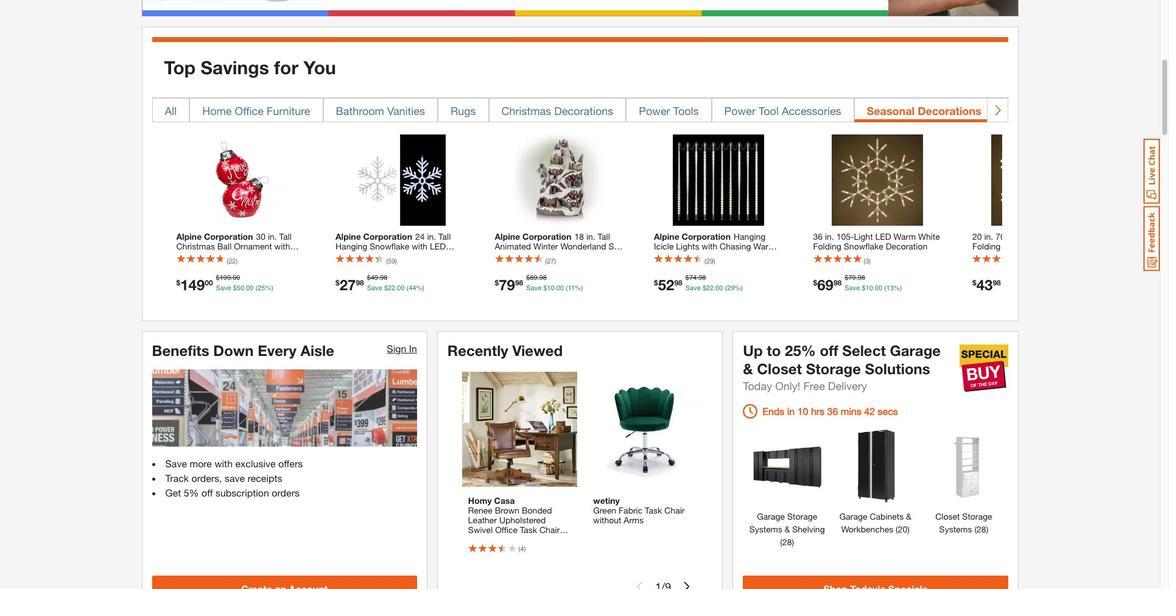 Task type: describe. For each thing, give the bounding box(es) containing it.
furniture inside 'home office furniture' button
[[267, 104, 310, 117]]

red
[[285, 251, 300, 261]]

. right 52
[[697, 274, 699, 282]]

arms
[[624, 516, 644, 526]]

30 in. tall christmas ball ornament with color changing led lights, red image
[[195, 134, 287, 226]]

00 for 149
[[246, 284, 254, 292]]

led inside hanging icicle lights with chasing warm white led lights
[[679, 251, 694, 261]]

color
[[176, 251, 197, 261]]

( 3 )
[[864, 257, 871, 265]]

36 inside 36 in. 105-light led warm white folding snowflake decoration
[[814, 232, 823, 242]]

save for 79
[[527, 284, 542, 292]]

89
[[530, 274, 538, 282]]

) for ( 59 )
[[395, 257, 397, 265]]

wonderland
[[561, 241, 607, 252]]

solutions
[[866, 360, 931, 378]]

winter
[[534, 241, 558, 252]]

special buy logo image
[[960, 344, 1009, 393]]

$ 52 98 $ 74 . 98 save $ 22 . 00 ( 29 %)
[[654, 274, 743, 293]]

power tool accessories
[[725, 104, 842, 117]]

home office furniture button
[[190, 98, 323, 122]]

warm for hanging icicle lights with chasing warm white led lights
[[754, 241, 776, 252]]

live chat image
[[1144, 139, 1161, 204]]

00 for 27
[[397, 284, 405, 292]]

decoration for 20 in. 70-light led warm white folding snowflake decoration
[[1046, 241, 1087, 252]]

white for 36 in. 105-light led warm white folding snowflake decoration
[[919, 232, 941, 242]]

for
[[274, 56, 299, 78]]

corporation for 27
[[363, 232, 412, 242]]

98 left 49
[[356, 278, 364, 287]]

warm for 36 in. 105-light led warm white folding snowflake decoration
[[894, 232, 916, 242]]

systems for garage
[[750, 524, 783, 535]]

all button
[[152, 98, 190, 122]]

sign in card banner image
[[152, 370, 417, 447]]

98 right 49
[[380, 274, 388, 282]]

closet storage systems product image image
[[927, 429, 1002, 504]]

98 inside $ 43 98
[[993, 278, 1001, 287]]

30
[[256, 232, 266, 242]]

27 for $
[[340, 276, 356, 293]]

in
[[788, 406, 795, 417]]

24
[[416, 232, 425, 242]]

led inside 18 in. tall animated winter wonderland set with led light and music
[[513, 251, 529, 261]]

christmas decorations button
[[489, 98, 627, 122]]

task inside wetiny green fabric task chair without arms
[[645, 506, 663, 516]]

recently viewed
[[448, 342, 563, 359]]

( 29 )
[[705, 257, 716, 265]]

next slide image
[[682, 583, 692, 590]]

25%
[[785, 342, 816, 359]]

%) for 27
[[416, 284, 425, 292]]

savings
[[201, 56, 269, 78]]

homy
[[468, 496, 492, 506]]

44
[[409, 284, 416, 292]]

get
[[165, 488, 181, 499]]

( 28 )
[[973, 524, 989, 535]]

52
[[658, 276, 675, 293]]

save for 52
[[686, 284, 701, 292]]

%) for 52
[[735, 284, 743, 292]]

( 27 )
[[546, 257, 556, 265]]

benefits down every aisle
[[152, 342, 335, 359]]

( inside $ 79 98 $ 89 . 98 save $ 10 . 00 ( 11 %)
[[566, 284, 568, 292]]

today only!
[[743, 379, 801, 393]]

renee
[[468, 506, 493, 516]]

27 for (
[[547, 257, 555, 265]]

to
[[767, 342, 781, 359]]

save for 27
[[367, 284, 383, 292]]

save more with exclusive offers track orders, save receipts get 5% off subscription orders
[[165, 458, 303, 499]]

ornament
[[234, 241, 272, 252]]

. down ( 29 )
[[714, 284, 716, 292]]

in. for 27
[[427, 232, 436, 242]]

00 up 50
[[233, 274, 240, 282]]

brown
[[495, 506, 520, 516]]

seasonal
[[867, 104, 915, 117]]

59
[[388, 257, 395, 265]]

led inside 30 in. tall christmas ball ornament with color changing led lights, red
[[238, 251, 254, 261]]

snowflake for 36
[[844, 241, 884, 252]]

79 inside '$ 69 98 $ 79 . 98 save $ 10 . 00 ( 13 %)'
[[849, 274, 856, 282]]

viewed
[[513, 342, 563, 359]]

lights right 'icicle'
[[676, 241, 700, 252]]

green fabric task chair without arms image
[[588, 372, 703, 487]]

power tool accessories button
[[712, 98, 855, 122]]

top
[[164, 56, 196, 78]]

alpine corporation for 149
[[176, 232, 253, 242]]

wood
[[487, 535, 509, 545]]

secs
[[878, 406, 899, 417]]

alpine corporation for 27
[[336, 232, 412, 242]]

this is the first slide image
[[635, 583, 645, 590]]

( inside $ 149 00 $ 199 . 00 save $ 50 . 00 ( 25 %)
[[256, 284, 258, 292]]

) for ( 29 )
[[714, 257, 716, 265]]

& inside up to 25% off select garage & closet storage solutions today only! free delivery
[[743, 360, 753, 378]]

light for 70-
[[1009, 232, 1028, 242]]

5%
[[184, 488, 199, 499]]

christmas decorations
[[502, 104, 614, 117]]

cabinets
[[870, 512, 904, 522]]

snowflake inside 24 in. tall hanging snowflake with led lights
[[370, 241, 410, 252]]

renee brown bonded leather upholstered swivel office task chair with wood base image
[[462, 372, 578, 487]]

. down winter
[[538, 274, 540, 282]]

upholstered
[[500, 516, 546, 526]]

) for ( 4 )
[[524, 545, 526, 553]]

light inside 18 in. tall animated winter wonderland set with led light and music
[[532, 251, 550, 261]]

$ inside $ 43 98
[[973, 278, 977, 287]]

36 in. 105-light led warm white folding snowflake decoration
[[814, 232, 941, 252]]

subscription
[[216, 488, 269, 499]]

garage for garage storage systems & shelving ( 28 )
[[757, 512, 785, 522]]

garage cabinets & workbenches product image image
[[838, 429, 914, 504]]

accessories
[[782, 104, 842, 117]]

icicle
[[654, 241, 674, 252]]

fabric
[[619, 506, 643, 516]]

. left 44
[[396, 284, 397, 292]]

42
[[865, 406, 876, 417]]

task inside homy casa renee brown bonded leather upholstered swivel office task chair with wood base
[[520, 525, 537, 536]]

1 horizontal spatial 10
[[798, 406, 809, 417]]

homy casa renee brown bonded leather upholstered swivel office task chair with wood base
[[468, 496, 560, 545]]

warm for 20 in. 70-light led warm white folding snowflake decoration
[[1049, 232, 1071, 242]]

tall for 149
[[279, 232, 292, 242]]

without
[[594, 516, 622, 526]]

vanities
[[387, 104, 425, 117]]

0 horizontal spatial 20
[[899, 524, 908, 535]]

98 left 74
[[675, 278, 683, 287]]

74
[[690, 274, 697, 282]]

save for 69
[[845, 284, 860, 292]]

lights,
[[257, 251, 282, 261]]

98 left the 89
[[515, 278, 524, 287]]

00 for 79
[[557, 284, 564, 292]]

149
[[180, 276, 205, 293]]

. right "69"
[[856, 274, 858, 282]]

garage storage systems & shelving ( 28 )
[[750, 512, 825, 548]]

hanging icicle lights with chasing warm white led lights
[[654, 232, 776, 261]]

alpine for 52
[[654, 232, 680, 242]]

chair inside wetiny green fabric task chair without arms
[[665, 506, 685, 516]]

1 vertical spatial 36
[[828, 406, 839, 417]]

25
[[258, 284, 265, 292]]

every
[[258, 342, 297, 359]]

13
[[887, 284, 894, 292]]

ends in 10 hrs 36 mins 42 secs
[[763, 406, 899, 417]]

0 vertical spatial 29
[[707, 257, 714, 265]]

christmas inside 30 in. tall christmas ball ornament with color changing led lights, red
[[176, 241, 215, 252]]

$ 27 98 $ 49 . 98 save $ 22 . 00 ( 44 %)
[[336, 274, 425, 293]]

1 horizontal spatial 28
[[977, 524, 987, 535]]

hrs
[[811, 406, 825, 417]]

& inside garage cabinets & workbenches
[[907, 512, 912, 522]]

tall for 27
[[439, 232, 451, 242]]

furniture inside bedroom furniture button
[[1056, 104, 1100, 117]]

18 in. tall animated winter wonderland set with led light and music image
[[514, 134, 605, 226]]

office inside homy casa renee brown bonded leather upholstered swivel office task chair with wood base
[[495, 525, 518, 536]]

22 for 27
[[388, 284, 396, 292]]

white for 20 in. 70-light led warm white folding snowflake decoration
[[1073, 232, 1095, 242]]

base
[[511, 535, 530, 545]]

green
[[594, 506, 617, 516]]

chair inside homy casa renee brown bonded leather upholstered swivel office task chair with wood base
[[540, 525, 560, 536]]

$ 79 98 $ 89 . 98 save $ 10 . 00 ( 11 %)
[[495, 274, 583, 293]]

3
[[866, 257, 870, 265]]

rugs button
[[438, 98, 489, 122]]

up
[[743, 342, 763, 359]]

storage for closet storage systems
[[963, 512, 993, 522]]

105-
[[837, 232, 854, 242]]

98 right 74
[[699, 274, 706, 282]]

( 20 )
[[894, 524, 910, 535]]

36 in. 105-light led warm white folding snowflake decoration link
[[814, 232, 943, 252]]

track
[[165, 473, 189, 485]]

in. inside 36 in. 105-light led warm white folding snowflake decoration
[[826, 232, 835, 242]]

led inside the 20 in. 70-light led warm white folding snowflake decoration
[[1030, 232, 1046, 242]]

& inside garage storage systems & shelving ( 28 )
[[785, 524, 790, 535]]

and
[[553, 251, 567, 261]]

20 in. 70-light led warm white folding snowflake decoration
[[973, 232, 1095, 252]]



Task type: vqa. For each thing, say whether or not it's contained in the screenshot.
the 22 within $ 52 98 $ 74 . 98 Save $ 22 . 00 ( 29 %)
yes



Task type: locate. For each thing, give the bounding box(es) containing it.
tools
[[674, 104, 699, 117]]

1 tall from the left
[[279, 232, 292, 242]]

2 horizontal spatial 22
[[707, 284, 714, 292]]

3 snowflake from the left
[[1004, 241, 1043, 252]]

chair down bonded in the left bottom of the page
[[540, 525, 560, 536]]

0 horizontal spatial 10
[[547, 284, 555, 292]]

power inside the power tools button
[[639, 104, 671, 117]]

0 horizontal spatial 27
[[340, 276, 356, 293]]

1 horizontal spatial closet
[[936, 512, 960, 522]]

in. for 149
[[268, 232, 277, 242]]

10 left the 13 on the top of the page
[[866, 284, 874, 292]]

hanging inside 24 in. tall hanging snowflake with led lights
[[336, 241, 368, 252]]

%) for 149
[[265, 284, 273, 292]]

1 horizontal spatial off
[[820, 342, 839, 359]]

4 %) from the left
[[735, 284, 743, 292]]

power inside power tool accessories button
[[725, 104, 756, 117]]

4
[[521, 545, 524, 553]]

( inside the $ 52 98 $ 74 . 98 save $ 22 . 00 ( 29 %)
[[725, 284, 728, 292]]

1 systems from the left
[[750, 524, 783, 535]]

folding up $ 43 98
[[973, 241, 1001, 252]]

22 for 52
[[707, 284, 714, 292]]

( inside "$ 27 98 $ 49 . 98 save $ 22 . 00 ( 44 %)"
[[407, 284, 409, 292]]

set
[[609, 241, 622, 252]]

top savings for you
[[164, 56, 336, 78]]

2 alpine corporation from the left
[[336, 232, 412, 242]]

task up ( 4 )
[[520, 525, 537, 536]]

. left the 13 on the top of the page
[[874, 284, 875, 292]]

) for ( 27 )
[[555, 257, 556, 265]]

tall up red
[[279, 232, 292, 242]]

0 horizontal spatial folding
[[814, 241, 842, 252]]

29 up the $ 52 98 $ 74 . 98 save $ 22 . 00 ( 29 %)
[[707, 257, 714, 265]]

seasonal decorations
[[867, 104, 982, 117]]

led inside 36 in. 105-light led warm white folding snowflake decoration
[[876, 232, 892, 242]]

0 horizontal spatial decorations
[[555, 104, 614, 117]]

storage inside garage storage systems & shelving ( 28 )
[[788, 512, 818, 522]]

) inside garage storage systems & shelving ( 28 )
[[792, 537, 795, 548]]

0 horizontal spatial chair
[[540, 525, 560, 536]]

) for ( 20 )
[[908, 524, 910, 535]]

home
[[202, 104, 232, 117]]

off inside up to 25% off select garage & closet storage solutions today only! free delivery
[[820, 342, 839, 359]]

(
[[227, 257, 229, 265], [386, 257, 388, 265], [546, 257, 547, 265], [705, 257, 707, 265], [864, 257, 866, 265], [256, 284, 258, 292], [407, 284, 409, 292], [566, 284, 568, 292], [725, 284, 728, 292], [885, 284, 887, 292], [896, 524, 899, 535], [975, 524, 977, 535], [781, 537, 783, 548], [519, 545, 521, 553]]

christmas inside button
[[502, 104, 552, 117]]

warm right 70-
[[1049, 232, 1071, 242]]

in
[[409, 343, 417, 354]]

29 down chasing
[[728, 284, 735, 292]]

1 corporation from the left
[[204, 232, 253, 242]]

) for ( 22 )
[[236, 257, 238, 265]]

save inside "$ 27 98 $ 49 . 98 save $ 22 . 00 ( 44 %)"
[[367, 284, 383, 292]]

white inside 36 in. 105-light led warm white folding snowflake decoration
[[919, 232, 941, 242]]

%) for 79
[[575, 284, 583, 292]]

alpine left winter
[[495, 232, 520, 242]]

bedroom furniture
[[1008, 104, 1100, 117]]

lights
[[676, 241, 700, 252], [336, 251, 359, 261], [697, 251, 720, 261]]

decorations for seasonal decorations
[[918, 104, 982, 117]]

( 4 )
[[519, 545, 526, 553]]

storage up shelving
[[788, 512, 818, 522]]

receipts
[[248, 473, 282, 485]]

0 horizontal spatial white
[[654, 251, 676, 261]]

98 down 70-
[[993, 278, 1001, 287]]

alpine corporation up ( 29 )
[[654, 232, 731, 242]]

save inside the $ 52 98 $ 74 . 98 save $ 22 . 00 ( 29 %)
[[686, 284, 701, 292]]

1 horizontal spatial warm
[[894, 232, 916, 242]]

&
[[743, 360, 753, 378], [907, 512, 912, 522], [785, 524, 790, 535]]

furniture right bedroom
[[1056, 104, 1100, 117]]

wetiny green fabric task chair without arms
[[594, 496, 685, 526]]

up to 25% off select garage & closet storage solutions today only! free delivery
[[743, 342, 941, 393]]

%) inside $ 79 98 $ 89 . 98 save $ 10 . 00 ( 11 %)
[[575, 284, 583, 292]]

bedroom furniture button
[[995, 98, 1112, 122]]

warm inside hanging icicle lights with chasing warm white led lights
[[754, 241, 776, 252]]

tall inside 24 in. tall hanging snowflake with led lights
[[439, 232, 451, 242]]

00 inside $ 79 98 $ 89 . 98 save $ 10 . 00 ( 11 %)
[[557, 284, 564, 292]]

seasonal decorations button
[[855, 98, 995, 122]]

1 alpine from the left
[[176, 232, 202, 242]]

0 horizontal spatial christmas
[[176, 241, 215, 252]]

0 horizontal spatial hanging
[[336, 241, 368, 252]]

with inside 18 in. tall animated winter wonderland set with led light and music
[[495, 251, 511, 261]]

.
[[231, 274, 233, 282], [378, 274, 380, 282], [538, 274, 540, 282], [697, 274, 699, 282], [856, 274, 858, 282], [244, 284, 246, 292], [396, 284, 397, 292], [555, 284, 557, 292], [714, 284, 716, 292], [874, 284, 875, 292]]

lights up "$ 27 98 $ 49 . 98 save $ 22 . 00 ( 44 %)"
[[336, 251, 359, 261]]

36 right hrs
[[828, 406, 839, 417]]

shelving
[[793, 524, 825, 535]]

storage up free delivery
[[806, 360, 861, 378]]

1 horizontal spatial decorations
[[918, 104, 982, 117]]

garage for garage cabinets & workbenches
[[840, 512, 868, 522]]

save inside $ 149 00 $ 199 . 00 save $ 50 . 00 ( 25 %)
[[216, 284, 231, 292]]

in. inside 18 in. tall animated winter wonderland set with led light and music
[[587, 232, 596, 242]]

garage down garage storage systems & shelving product image
[[757, 512, 785, 522]]

hanging inside hanging icicle lights with chasing warm white led lights
[[734, 232, 766, 242]]

benefits
[[152, 342, 209, 359]]

led inside 24 in. tall hanging snowflake with led lights
[[430, 241, 446, 252]]

bathroom
[[336, 104, 384, 117]]

$ 43 98
[[973, 276, 1001, 293]]

2 decorations from the left
[[918, 104, 982, 117]]

1 vertical spatial closet
[[936, 512, 960, 522]]

wetiny
[[594, 496, 620, 506]]

) for ( 3 )
[[870, 257, 871, 265]]

exclusive
[[235, 458, 276, 470]]

corporation for 52
[[682, 232, 731, 242]]

with inside homy casa renee brown bonded leather upholstered swivel office task chair with wood base
[[468, 535, 484, 545]]

1 horizontal spatial 22
[[388, 284, 396, 292]]

decoration inside the 20 in. 70-light led warm white folding snowflake decoration
[[1046, 241, 1087, 252]]

10 left the 11
[[547, 284, 555, 292]]

1 horizontal spatial 36
[[828, 406, 839, 417]]

00 for 69
[[875, 284, 883, 292]]

led left winter
[[513, 251, 529, 261]]

decorations for christmas decorations
[[555, 104, 614, 117]]

1 %) from the left
[[265, 284, 273, 292]]

50
[[237, 284, 244, 292]]

98 right the 89
[[540, 274, 547, 282]]

swivel
[[468, 525, 493, 536]]

0 horizontal spatial closet
[[757, 360, 802, 378]]

00 down hanging icicle lights with chasing warm white led lights
[[716, 284, 724, 292]]

in. left 70-
[[985, 232, 994, 242]]

decorations inside "button"
[[918, 104, 982, 117]]

199
[[220, 274, 231, 282]]

white for hanging icicle lights with chasing warm white led lights
[[654, 251, 676, 261]]

3 %) from the left
[[575, 284, 583, 292]]

28
[[977, 524, 987, 535], [783, 537, 792, 548]]

storage
[[806, 360, 861, 378], [788, 512, 818, 522], [963, 512, 993, 522]]

warm right chasing
[[754, 241, 776, 252]]

save down the 89
[[527, 284, 542, 292]]

4 alpine from the left
[[654, 232, 680, 242]]

00 left 199 in the top left of the page
[[205, 278, 213, 287]]

office inside 'home office furniture' button
[[235, 104, 264, 117]]

with inside 24 in. tall hanging snowflake with led lights
[[412, 241, 428, 252]]

) for ( 28 )
[[987, 524, 989, 535]]

( inside garage storage systems & shelving ( 28 )
[[781, 537, 783, 548]]

more
[[190, 458, 212, 470]]

0 horizontal spatial task
[[520, 525, 537, 536]]

3 alpine corporation from the left
[[495, 232, 572, 242]]

2 decoration from the left
[[1046, 241, 1087, 252]]

. down ( 22 ) on the left top of page
[[231, 274, 233, 282]]

0 horizontal spatial decoration
[[886, 241, 928, 252]]

0 vertical spatial 27
[[547, 257, 555, 265]]

snowflake inside the 20 in. 70-light led warm white folding snowflake decoration
[[1004, 241, 1043, 252]]

2 horizontal spatial light
[[1009, 232, 1028, 242]]

0 vertical spatial 36
[[814, 232, 823, 242]]

36 left 105-
[[814, 232, 823, 242]]

0 horizontal spatial off
[[202, 488, 213, 499]]

all
[[165, 104, 177, 117]]

1 vertical spatial 29
[[728, 284, 735, 292]]

corporation for 149
[[204, 232, 253, 242]]

2 horizontal spatial garage
[[890, 342, 941, 359]]

79 right "69"
[[849, 274, 856, 282]]

power for power tool accessories
[[725, 104, 756, 117]]

1 horizontal spatial &
[[785, 524, 790, 535]]

22 inside "$ 27 98 $ 49 . 98 save $ 22 . 00 ( 44 %)"
[[388, 284, 396, 292]]

off inside save more with exclusive offers track orders, save receipts get 5% off subscription orders
[[202, 488, 213, 499]]

4 alpine corporation from the left
[[654, 232, 731, 242]]

10 for 69
[[866, 284, 874, 292]]

ball
[[217, 241, 232, 252]]

$ 69 98 $ 79 . 98 save $ 10 . 00 ( 13 %)
[[814, 274, 903, 293]]

20 inside the 20 in. 70-light led warm white folding snowflake decoration
[[973, 232, 982, 242]]

2 horizontal spatial tall
[[598, 232, 610, 242]]

alpine for 79
[[495, 232, 520, 242]]

lights up 74
[[697, 251, 720, 261]]

2 systems from the left
[[940, 524, 973, 535]]

5 %) from the left
[[894, 284, 903, 292]]

alpine corporation for 52
[[654, 232, 731, 242]]

2 horizontal spatial 10
[[866, 284, 874, 292]]

& left shelving
[[785, 524, 790, 535]]

systems right ( 20 )
[[940, 524, 973, 535]]

%)
[[265, 284, 273, 292], [416, 284, 425, 292], [575, 284, 583, 292], [735, 284, 743, 292], [894, 284, 903, 292]]

00 inside the $ 52 98 $ 74 . 98 save $ 22 . 00 ( 29 %)
[[716, 284, 724, 292]]

28 inside garage storage systems & shelving ( 28 )
[[783, 537, 792, 548]]

with inside save more with exclusive offers track orders, save receipts get 5% off subscription orders
[[215, 458, 233, 470]]

in. left 105-
[[826, 232, 835, 242]]

alpine up color
[[176, 232, 202, 242]]

2 furniture from the left
[[1056, 104, 1100, 117]]

0 horizontal spatial furniture
[[267, 104, 310, 117]]

1 vertical spatial chair
[[540, 525, 560, 536]]

1 decoration from the left
[[886, 241, 928, 252]]

closet up today only!
[[757, 360, 802, 378]]

save inside $ 79 98 $ 89 . 98 save $ 10 . 00 ( 11 %)
[[527, 284, 542, 292]]

systems for closet
[[940, 524, 973, 535]]

warm
[[894, 232, 916, 242], [1049, 232, 1071, 242], [754, 241, 776, 252]]

off
[[820, 342, 839, 359], [202, 488, 213, 499]]

light inside the 20 in. 70-light led warm white folding snowflake decoration
[[1009, 232, 1028, 242]]

chair right arms
[[665, 506, 685, 516]]

garage inside garage cabinets & workbenches
[[840, 512, 868, 522]]

& up ( 20 )
[[907, 512, 912, 522]]

20 left 70-
[[973, 232, 982, 242]]

garage storage systems & shelving product image image
[[750, 429, 825, 504]]

3 corporation from the left
[[523, 232, 572, 242]]

free delivery
[[804, 379, 868, 393]]

folding inside the 20 in. 70-light led warm white folding snowflake decoration
[[973, 241, 1001, 252]]

1 horizontal spatial snowflake
[[844, 241, 884, 252]]

1 horizontal spatial white
[[919, 232, 941, 242]]

garage inside garage storage systems & shelving ( 28 )
[[757, 512, 785, 522]]

corporation up ( 59 )
[[363, 232, 412, 242]]

led up 74
[[679, 251, 694, 261]]

1 in. from the left
[[268, 232, 277, 242]]

3 in. from the left
[[587, 232, 596, 242]]

save inside '$ 69 98 $ 79 . 98 save $ 10 . 00 ( 13 %)'
[[845, 284, 860, 292]]

white
[[919, 232, 941, 242], [1073, 232, 1095, 242], [654, 251, 676, 261]]

alpine corporation up ( 59 )
[[336, 232, 412, 242]]

warm up the 13 on the top of the page
[[894, 232, 916, 242]]

1 horizontal spatial systems
[[940, 524, 973, 535]]

office
[[235, 104, 264, 117], [495, 525, 518, 536]]

1 horizontal spatial hanging
[[734, 232, 766, 242]]

2 horizontal spatial white
[[1073, 232, 1095, 242]]

1 horizontal spatial task
[[645, 506, 663, 516]]

2 alpine from the left
[[336, 232, 361, 242]]

folding up "69"
[[814, 241, 842, 252]]

2 vertical spatial &
[[785, 524, 790, 535]]

0 vertical spatial christmas
[[502, 104, 552, 117]]

bonded
[[522, 506, 552, 516]]

in. inside the 20 in. 70-light led warm white folding snowflake decoration
[[985, 232, 994, 242]]

1 horizontal spatial 29
[[728, 284, 735, 292]]

save
[[216, 284, 231, 292], [367, 284, 383, 292], [527, 284, 542, 292], [686, 284, 701, 292], [845, 284, 860, 292], [165, 458, 187, 470]]

0 vertical spatial 20
[[973, 232, 982, 242]]

closet storage systems
[[936, 512, 993, 535]]

led right '24'
[[430, 241, 446, 252]]

1 horizontal spatial 27
[[547, 257, 555, 265]]

%) for 69
[[894, 284, 903, 292]]

alpine up "$ 27 98 $ 49 . 98 save $ 22 . 00 ( 44 %)"
[[336, 232, 361, 242]]

0 vertical spatial closet
[[757, 360, 802, 378]]

alpine for 27
[[336, 232, 361, 242]]

tall right '24'
[[439, 232, 451, 242]]

feedback link image
[[1144, 206, 1161, 272]]

( 22 )
[[227, 257, 238, 265]]

4 corporation from the left
[[682, 232, 731, 242]]

snowflake inside 36 in. 105-light led warm white folding snowflake decoration
[[844, 241, 884, 252]]

1 vertical spatial &
[[907, 512, 912, 522]]

orders,
[[192, 473, 222, 485]]

%) inside $ 149 00 $ 199 . 00 save $ 50 . 00 ( 25 %)
[[265, 284, 273, 292]]

1 alpine corporation from the left
[[176, 232, 253, 242]]

power tools button
[[627, 98, 712, 122]]

00 inside '$ 69 98 $ 79 . 98 save $ 10 . 00 ( 13 %)'
[[875, 284, 883, 292]]

in. inside 30 in. tall christmas ball ornament with color changing led lights, red
[[268, 232, 277, 242]]

closet inside up to 25% off select garage & closet storage solutions today only! free delivery
[[757, 360, 802, 378]]

1 horizontal spatial chair
[[665, 506, 685, 516]]

with up ( 29 )
[[702, 241, 718, 252]]

save inside save more with exclusive offers track orders, save receipts get 5% off subscription orders
[[165, 458, 187, 470]]

1 horizontal spatial 79
[[849, 274, 856, 282]]

office down brown
[[495, 525, 518, 536]]

garage
[[890, 342, 941, 359], [757, 512, 785, 522], [840, 512, 868, 522]]

task
[[645, 506, 663, 516], [520, 525, 537, 536]]

0 vertical spatial 28
[[977, 524, 987, 535]]

led right 70-
[[1030, 232, 1046, 242]]

in. for 79
[[587, 232, 596, 242]]

24 in. tall hanging snowflake with led lights image
[[354, 134, 446, 226]]

you
[[304, 56, 336, 78]]

corporation up changing
[[204, 232, 253, 242]]

2 in. from the left
[[427, 232, 436, 242]]

. left 25 at the left top
[[244, 284, 246, 292]]

systems inside garage storage systems & shelving ( 28 )
[[750, 524, 783, 535]]

1 power from the left
[[639, 104, 671, 117]]

10 for 79
[[547, 284, 555, 292]]

3 alpine from the left
[[495, 232, 520, 242]]

2 tall from the left
[[439, 232, 451, 242]]

with right 30
[[274, 241, 290, 252]]

0 horizontal spatial 29
[[707, 257, 714, 265]]

29 inside the $ 52 98 $ 74 . 98 save $ 22 . 00 ( 29 %)
[[728, 284, 735, 292]]

save down 199 in the top left of the page
[[216, 284, 231, 292]]

( 59 )
[[386, 257, 397, 265]]

0 horizontal spatial warm
[[754, 241, 776, 252]]

1 horizontal spatial decoration
[[1046, 241, 1087, 252]]

1 vertical spatial off
[[202, 488, 213, 499]]

27 left 49
[[340, 276, 356, 293]]

1 horizontal spatial furniture
[[1056, 104, 1100, 117]]

36
[[814, 232, 823, 242], [828, 406, 839, 417]]

36 in. 105-light led warm white folding snowflake decoration image
[[832, 134, 924, 226]]

save down 74
[[686, 284, 701, 292]]

0 horizontal spatial 36
[[814, 232, 823, 242]]

20 in. 70-light led warm white folding snowflake decoration link
[[973, 232, 1102, 252]]

11
[[568, 284, 575, 292]]

0 vertical spatial task
[[645, 506, 663, 516]]

. left the 11
[[555, 284, 557, 292]]

1 vertical spatial 28
[[783, 537, 792, 548]]

ends
[[763, 406, 785, 417]]

save for 149
[[216, 284, 231, 292]]

with inside hanging icicle lights with chasing warm white led lights
[[702, 241, 718, 252]]

30 in. tall christmas ball ornament with color changing led lights, red
[[176, 232, 300, 261]]

18
[[575, 232, 584, 242]]

27 down winter
[[547, 257, 555, 265]]

0 horizontal spatial garage
[[757, 512, 785, 522]]

2 horizontal spatial snowflake
[[1004, 241, 1043, 252]]

led right ( 22 ) on the left top of page
[[238, 251, 254, 261]]

10 inside '$ 69 98 $ 79 . 98 save $ 10 . 00 ( 13 %)'
[[866, 284, 874, 292]]

0 vertical spatial off
[[820, 342, 839, 359]]

snowflake for 20
[[1004, 241, 1043, 252]]

light for 105-
[[854, 232, 873, 242]]

power for power tools
[[639, 104, 671, 117]]

. down 24 in. tall hanging snowflake with led lights
[[378, 274, 380, 282]]

2 horizontal spatial &
[[907, 512, 912, 522]]

casa
[[494, 496, 515, 506]]

22 down ( 29 )
[[707, 284, 714, 292]]

systems left shelving
[[750, 524, 783, 535]]

sign
[[387, 343, 407, 354]]

00 left the 11
[[557, 284, 564, 292]]

1 horizontal spatial power
[[725, 104, 756, 117]]

alpine for 149
[[176, 232, 202, 242]]

folding inside 36 in. 105-light led warm white folding snowflake decoration
[[814, 241, 842, 252]]

22 inside the $ 52 98 $ 74 . 98 save $ 22 . 00 ( 29 %)
[[707, 284, 714, 292]]

( inside '$ 69 98 $ 79 . 98 save $ 10 . 00 ( 13 %)'
[[885, 284, 887, 292]]

1 horizontal spatial folding
[[973, 241, 1001, 252]]

10 inside $ 79 98 $ 89 . 98 save $ 10 . 00 ( 11 %)
[[547, 284, 555, 292]]

2 power from the left
[[725, 104, 756, 117]]

00 for 52
[[716, 284, 724, 292]]

00 right 50
[[246, 284, 254, 292]]

1 vertical spatial task
[[520, 525, 537, 536]]

1 horizontal spatial light
[[854, 232, 873, 242]]

98 down 105-
[[834, 278, 842, 287]]

garage cabinets & workbenches
[[840, 512, 912, 535]]

tall
[[279, 232, 292, 242], [439, 232, 451, 242], [598, 232, 610, 242]]

alpine corporation for 79
[[495, 232, 572, 242]]

2 folding from the left
[[973, 241, 1001, 252]]

decorations
[[555, 104, 614, 117], [918, 104, 982, 117]]

off down orders,
[[202, 488, 213, 499]]

corporation up and
[[523, 232, 572, 242]]

00 left the 13 on the top of the page
[[875, 284, 883, 292]]

2 corporation from the left
[[363, 232, 412, 242]]

2 snowflake from the left
[[844, 241, 884, 252]]

in. right '24'
[[427, 232, 436, 242]]

79 left the 89
[[499, 276, 515, 293]]

closet inside the closet storage systems
[[936, 512, 960, 522]]

0 vertical spatial &
[[743, 360, 753, 378]]

warm inside 36 in. 105-light led warm white folding snowflake decoration
[[894, 232, 916, 242]]

00 inside "$ 27 98 $ 49 . 98 save $ 22 . 00 ( 44 %)"
[[397, 284, 405, 292]]

4 in. from the left
[[826, 232, 835, 242]]

20 in. 70-light led warm white folding snowflake decoration image
[[992, 134, 1083, 226]]

in. inside 24 in. tall hanging snowflake with led lights
[[427, 232, 436, 242]]

save up track
[[165, 458, 187, 470]]

0 horizontal spatial systems
[[750, 524, 783, 535]]

office right home
[[235, 104, 264, 117]]

next arrow image
[[993, 104, 1003, 116]]

storage for garage storage systems & shelving ( 28 )
[[788, 512, 818, 522]]

0 horizontal spatial office
[[235, 104, 264, 117]]

0 horizontal spatial power
[[639, 104, 671, 117]]

0 horizontal spatial &
[[743, 360, 753, 378]]

garage up "solutions"
[[890, 342, 941, 359]]

0 horizontal spatial 79
[[499, 276, 515, 293]]

bathroom vanities button
[[323, 98, 438, 122]]

2 horizontal spatial warm
[[1049, 232, 1071, 242]]

20 down cabinets
[[899, 524, 908, 535]]

corporation for 79
[[523, 232, 572, 242]]

1 decorations from the left
[[555, 104, 614, 117]]

0 vertical spatial office
[[235, 104, 264, 117]]

tall inside 18 in. tall animated winter wonderland set with led light and music
[[598, 232, 610, 242]]

with left winter
[[495, 251, 511, 261]]

0 horizontal spatial 22
[[229, 257, 236, 265]]

changing
[[199, 251, 236, 261]]

0 vertical spatial chair
[[665, 506, 685, 516]]

furniture down for
[[267, 104, 310, 117]]

98 down ( 3 ) in the top of the page
[[858, 274, 866, 282]]

storage inside up to 25% off select garage & closet storage solutions today only! free delivery
[[806, 360, 861, 378]]

with inside 30 in. tall christmas ball ornament with color changing led lights, red
[[274, 241, 290, 252]]

5 in. from the left
[[985, 232, 994, 242]]

%) inside '$ 69 98 $ 79 . 98 save $ 10 . 00 ( 13 %)'
[[894, 284, 903, 292]]

decoration for 36 in. 105-light led warm white folding snowflake decoration
[[886, 241, 928, 252]]

43
[[977, 276, 993, 293]]

power left tool
[[725, 104, 756, 117]]

folding for 20
[[973, 241, 1001, 252]]

select
[[843, 342, 886, 359]]

3 tall from the left
[[598, 232, 610, 242]]

79 inside $ 79 98 $ 89 . 98 save $ 10 . 00 ( 11 %)
[[499, 276, 515, 293]]

1 snowflake from the left
[[370, 241, 410, 252]]

0 horizontal spatial snowflake
[[370, 241, 410, 252]]

save
[[225, 473, 245, 485]]

hanging
[[734, 232, 766, 242], [336, 241, 368, 252]]

storage up '( 28 )' in the bottom of the page
[[963, 512, 993, 522]]

%) inside the $ 52 98 $ 74 . 98 save $ 22 . 00 ( 29 %)
[[735, 284, 743, 292]]

1 folding from the left
[[814, 241, 842, 252]]

off right 25%
[[820, 342, 839, 359]]

1 horizontal spatial garage
[[840, 512, 868, 522]]

0 horizontal spatial 28
[[783, 537, 792, 548]]

rugs
[[451, 104, 476, 117]]

lights inside 24 in. tall hanging snowflake with led lights
[[336, 251, 359, 261]]

tall right the 18
[[598, 232, 610, 242]]

1 horizontal spatial office
[[495, 525, 518, 536]]

22 down ball on the left of the page
[[229, 257, 236, 265]]

animated
[[495, 241, 531, 252]]

save right "69"
[[845, 284, 860, 292]]

alpine up 52
[[654, 232, 680, 242]]

with down leather
[[468, 535, 484, 545]]

down
[[213, 342, 254, 359]]

1 horizontal spatial tall
[[439, 232, 451, 242]]

alpine corporation up changing
[[176, 232, 253, 242]]

1 vertical spatial 27
[[340, 276, 356, 293]]

1 vertical spatial 20
[[899, 524, 908, 535]]

decoration inside 36 in. 105-light led warm white folding snowflake decoration
[[886, 241, 928, 252]]

corporation up ( 29 )
[[682, 232, 731, 242]]

0 horizontal spatial light
[[532, 251, 550, 261]]

leather
[[468, 516, 497, 526]]

22 left 44
[[388, 284, 396, 292]]

garage inside up to 25% off select garage & closet storage solutions today only! free delivery
[[890, 342, 941, 359]]

folding for 36
[[814, 241, 842, 252]]

in.
[[268, 232, 277, 242], [427, 232, 436, 242], [587, 232, 596, 242], [826, 232, 835, 242], [985, 232, 994, 242]]

1 vertical spatial office
[[495, 525, 518, 536]]

1 furniture from the left
[[267, 104, 310, 117]]

2 %) from the left
[[416, 284, 425, 292]]

storage inside the closet storage systems
[[963, 512, 993, 522]]

00
[[233, 274, 240, 282], [205, 278, 213, 287], [246, 284, 254, 292], [397, 284, 405, 292], [557, 284, 564, 292], [716, 284, 724, 292], [875, 284, 883, 292]]

0 horizontal spatial tall
[[279, 232, 292, 242]]

task right arms
[[645, 506, 663, 516]]

aisle
[[301, 342, 335, 359]]

hanging icicle lights with chasing warm white led lights image
[[673, 134, 765, 226]]

light inside 36 in. 105-light led warm white folding snowflake decoration
[[854, 232, 873, 242]]

1 vertical spatial christmas
[[176, 241, 215, 252]]

warm inside the 20 in. 70-light led warm white folding snowflake decoration
[[1049, 232, 1071, 242]]

tall inside 30 in. tall christmas ball ornament with color changing led lights, red
[[279, 232, 292, 242]]

1 horizontal spatial christmas
[[502, 104, 552, 117]]

$ 149 00 $ 199 . 00 save $ 50 . 00 ( 25 %)
[[176, 274, 273, 293]]

offers
[[278, 458, 303, 470]]

closet down closet storage systems product image
[[936, 512, 960, 522]]

mins
[[841, 406, 862, 417]]

closet
[[757, 360, 802, 378], [936, 512, 960, 522]]

1 horizontal spatial 20
[[973, 232, 982, 242]]

tall for 79
[[598, 232, 610, 242]]

white inside the 20 in. 70-light led warm white folding snowflake decoration
[[1073, 232, 1095, 242]]

garage up "workbenches"
[[840, 512, 868, 522]]

decorations inside button
[[555, 104, 614, 117]]

recently
[[448, 342, 509, 359]]

chasing
[[720, 241, 752, 252]]

white inside hanging icicle lights with chasing warm white led lights
[[654, 251, 676, 261]]



